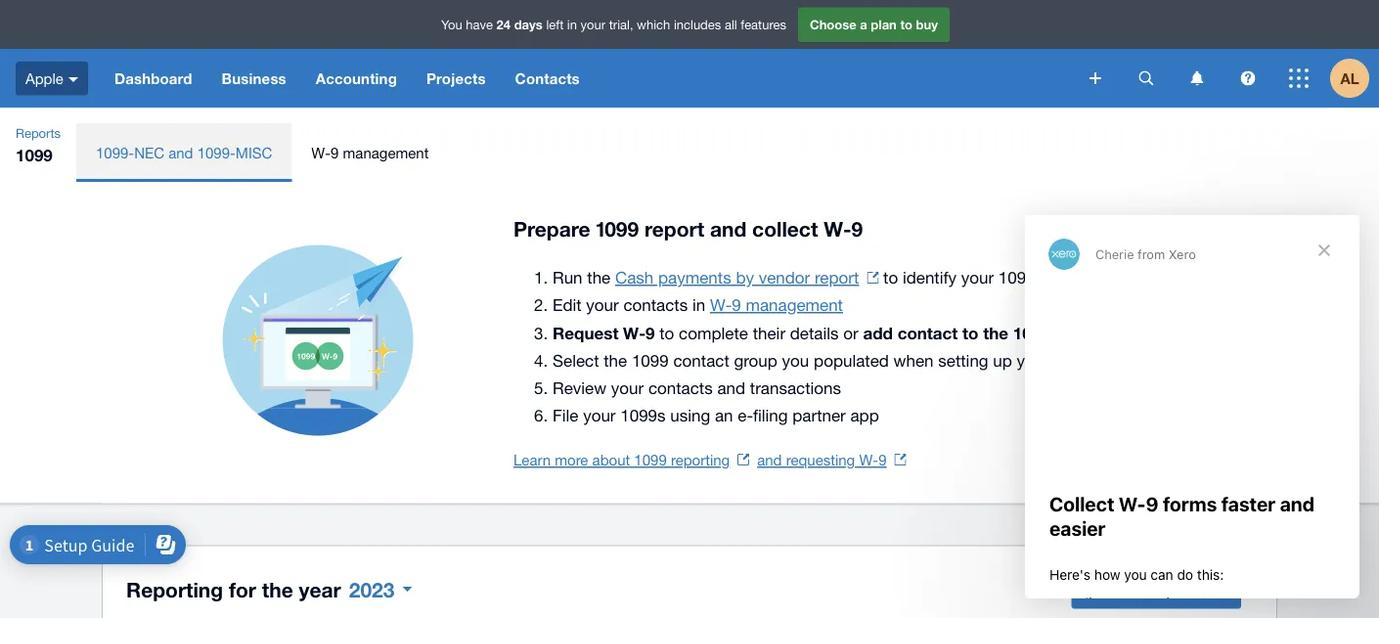 Task type: locate. For each thing, give the bounding box(es) containing it.
2 1099- from the left
[[197, 144, 236, 161]]

9 down cash
[[646, 323, 655, 342]]

request
[[553, 323, 618, 342]]

1099 down reports link
[[16, 145, 53, 164]]

svg image inside the apple popup button
[[68, 77, 78, 82]]

contact down complete
[[673, 351, 729, 370]]

svg image
[[1139, 71, 1154, 86], [1241, 71, 1255, 86]]

report right vendor
[[815, 268, 859, 287]]

set
[[1088, 580, 1111, 598]]

up right setting
[[993, 351, 1012, 370]]

apple button
[[0, 49, 100, 108]]

and right nec
[[168, 144, 193, 161]]

0 horizontal spatial svg image
[[1139, 71, 1154, 86]]

1099 inside button
[[1137, 580, 1170, 598]]

up right set
[[1115, 580, 1133, 598]]

navigation inside banner
[[100, 49, 1076, 108]]

in down payments on the top of page
[[692, 295, 705, 314]]

2023 button
[[341, 570, 420, 609]]

1099 right about
[[634, 451, 667, 468]]

you
[[782, 351, 809, 370]]

w- right request
[[623, 323, 646, 342]]

navigation
[[100, 49, 1076, 108]]

includes
[[674, 17, 721, 32]]

1099- right nec
[[197, 144, 236, 161]]

al button
[[1330, 49, 1379, 108]]

to left buy
[[900, 17, 912, 32]]

and up by
[[710, 217, 746, 241]]

apple
[[25, 70, 63, 87]]

contacts up using on the bottom of the page
[[648, 378, 713, 397]]

main content
[[0, 182, 1379, 618]]

1 horizontal spatial w-9 management link
[[710, 295, 843, 314]]

1 vertical spatial up
[[1115, 580, 1133, 598]]

1 horizontal spatial 1099-
[[197, 144, 236, 161]]

navigation containing dashboard
[[100, 49, 1076, 108]]

the up setting
[[983, 323, 1008, 342]]

by
[[736, 268, 754, 287]]

1 vertical spatial management
[[746, 295, 843, 314]]

reporting
[[671, 451, 730, 468]]

management
[[343, 144, 429, 161], [746, 295, 843, 314]]

w-9 management link
[[292, 123, 448, 182], [710, 295, 843, 314]]

1 horizontal spatial in
[[692, 295, 705, 314]]

0 horizontal spatial 1099-
[[96, 144, 134, 161]]

in
[[567, 17, 577, 32], [692, 295, 705, 314]]

al
[[1340, 69, 1359, 87]]

1 vertical spatial w-9 management link
[[710, 295, 843, 314]]

reports
[[1174, 580, 1224, 598]]

your down review
[[583, 405, 616, 424]]

0 horizontal spatial w-9 management link
[[292, 123, 448, 182]]

0 vertical spatial group
[[1120, 323, 1166, 342]]

choose
[[810, 17, 856, 32]]

and up an
[[717, 378, 745, 397]]

1099
[[16, 145, 53, 164], [596, 217, 639, 241], [998, 268, 1035, 287], [1013, 323, 1050, 342], [632, 351, 669, 370], [634, 451, 667, 468], [1137, 580, 1170, 598]]

set up 1099 reports button
[[1071, 570, 1241, 609]]

9 right the collect
[[851, 217, 863, 241]]

0 vertical spatial w-9 management link
[[292, 123, 448, 182]]

1 horizontal spatial management
[[746, 295, 843, 314]]

features
[[741, 17, 786, 32]]

contacts up 'rules'
[[1040, 268, 1104, 287]]

your left 'rules'
[[1017, 351, 1049, 370]]

learn more about 1099 reporting link
[[513, 451, 749, 468]]

e-
[[738, 405, 753, 424]]

1099-
[[96, 144, 134, 161], [197, 144, 236, 161]]

report up payments on the top of page
[[645, 217, 704, 241]]

in inside "edit your contacts in w-9 management request w-9 to complete their details or add contact to the 1099 contact group select the 1099 contact group you populated when setting up your rules review your contacts and transactions file your 1099s using an e-filing partner app"
[[692, 295, 705, 314]]

up inside "edit your contacts in w-9 management request w-9 to complete their details or add contact to the 1099 contact group select the 1099 contact group you populated when setting up your rules review your contacts and transactions file your 1099s using an e-filing partner app"
[[993, 351, 1012, 370]]

contacts down cash
[[623, 295, 688, 314]]

and
[[168, 144, 193, 161], [710, 217, 746, 241], [717, 378, 745, 397], [757, 451, 782, 468]]

1 vertical spatial in
[[692, 295, 705, 314]]

and requesting w-9
[[757, 451, 887, 468]]

accounting button
[[301, 49, 412, 108]]

and inside "edit your contacts in w-9 management request w-9 to complete their details or add contact to the 1099 contact group select the 1099 contact group you populated when setting up your rules review your contacts and transactions file your 1099s using an e-filing partner app"
[[717, 378, 745, 397]]

1099 left reports
[[1137, 580, 1170, 598]]

when
[[894, 351, 934, 370]]

banner containing dashboard
[[0, 0, 1379, 108]]

contact
[[897, 323, 958, 342], [1055, 323, 1115, 342], [673, 351, 729, 370]]

left
[[546, 17, 564, 32]]

run the cash payments by vendor report
[[553, 268, 859, 287]]

0 horizontal spatial report
[[645, 217, 704, 241]]

to left the identify
[[883, 268, 898, 287]]

w- right the misc
[[311, 144, 331, 161]]

contact up 'rules'
[[1055, 323, 1115, 342]]

management inside "edit your contacts in w-9 management request w-9 to complete their details or add contact to the 1099 contact group select the 1099 contact group you populated when setting up your rules review your contacts and transactions file your 1099s using an e-filing partner app"
[[746, 295, 843, 314]]

reports
[[16, 125, 61, 140]]

w-
[[311, 144, 331, 161], [824, 217, 851, 241], [710, 295, 732, 314], [623, 323, 646, 342], [859, 451, 878, 468]]

9
[[331, 144, 339, 161], [851, 217, 863, 241], [732, 295, 741, 314], [646, 323, 655, 342], [878, 451, 887, 468]]

contact up when
[[897, 323, 958, 342]]

reports 1099
[[16, 125, 61, 164]]

report
[[645, 217, 704, 241], [815, 268, 859, 287]]

w-9 management link for to identify your 1099 contacts
[[710, 295, 843, 314]]

1 horizontal spatial group
[[1120, 323, 1166, 342]]

1 horizontal spatial up
[[1115, 580, 1133, 598]]

your right the identify
[[961, 268, 994, 287]]

to
[[900, 17, 912, 32], [883, 268, 898, 287], [962, 323, 978, 342], [659, 323, 674, 342]]

management down 'accounting'
[[343, 144, 429, 161]]

0 vertical spatial up
[[993, 351, 1012, 370]]

contacts
[[1040, 268, 1104, 287], [623, 295, 688, 314], [648, 378, 713, 397]]

in right left
[[567, 17, 577, 32]]

dialog
[[1025, 215, 1359, 599]]

an
[[715, 405, 733, 424]]

menu
[[76, 123, 1379, 182]]

up
[[993, 351, 1012, 370], [1115, 580, 1133, 598]]

w-9 management link down vendor
[[710, 295, 843, 314]]

0 vertical spatial management
[[343, 144, 429, 161]]

0 horizontal spatial up
[[993, 351, 1012, 370]]

dashboard link
[[100, 49, 207, 108]]

app
[[850, 405, 879, 424]]

and down filing
[[757, 451, 782, 468]]

or
[[843, 323, 858, 342]]

reporting
[[126, 577, 223, 601]]

your
[[581, 17, 605, 32], [961, 268, 994, 287], [586, 295, 619, 314], [1017, 351, 1049, 370], [611, 378, 644, 397], [583, 405, 616, 424]]

banner
[[0, 0, 1379, 108]]

0 horizontal spatial management
[[343, 144, 429, 161]]

1 horizontal spatial report
[[815, 268, 859, 287]]

1099- right reports 1099
[[96, 144, 134, 161]]

1 vertical spatial group
[[734, 351, 777, 370]]

w-9 management link down 'accounting'
[[292, 123, 448, 182]]

a
[[860, 17, 867, 32]]

their
[[753, 323, 785, 342]]

0 vertical spatial in
[[567, 17, 577, 32]]

management down vendor
[[746, 295, 843, 314]]

1 horizontal spatial svg image
[[1241, 71, 1255, 86]]

the right for
[[262, 577, 293, 601]]

payments
[[658, 268, 731, 287]]

edit your contacts in w-9 management request w-9 to complete their details or add contact to the 1099 contact group select the 1099 contact group you populated when setting up your rules review your contacts and transactions file your 1099s using an e-filing partner app
[[553, 295, 1166, 424]]

svg image
[[1289, 68, 1309, 88], [1191, 71, 1203, 86], [1090, 72, 1101, 84], [68, 77, 78, 82]]

select
[[553, 351, 599, 370]]

reporting for the year
[[126, 577, 341, 601]]

have
[[466, 17, 493, 32]]

2 horizontal spatial contact
[[1055, 323, 1115, 342]]

filing
[[753, 405, 788, 424]]

w-9 management link for reports 1099
[[292, 123, 448, 182]]

0 horizontal spatial in
[[567, 17, 577, 32]]

your left trial,
[[581, 17, 605, 32]]

plan
[[871, 17, 897, 32]]

review
[[553, 378, 606, 397]]



Task type: vqa. For each thing, say whether or not it's contained in the screenshot.
W-9 Management link for to identify your 1099 contacts
yes



Task type: describe. For each thing, give the bounding box(es) containing it.
1099-nec and 1099-misc
[[96, 144, 272, 161]]

for
[[229, 577, 256, 601]]

1 vertical spatial contacts
[[623, 295, 688, 314]]

contacts button
[[500, 49, 594, 108]]

you have 24 days left in your trial, which includes all features
[[441, 17, 786, 32]]

1 horizontal spatial contact
[[897, 323, 958, 342]]

identify
[[903, 268, 957, 287]]

about
[[592, 451, 630, 468]]

which
[[637, 17, 670, 32]]

rules
[[1054, 351, 1090, 370]]

requesting
[[786, 451, 855, 468]]

1099-nec and 1099-misc link
[[76, 123, 292, 182]]

setting
[[938, 351, 988, 370]]

w- down app
[[859, 451, 878, 468]]

file
[[553, 405, 578, 424]]

and requesting w-9 link
[[757, 451, 906, 468]]

menu containing 1099-nec and 1099-misc
[[76, 123, 1379, 182]]

your inside banner
[[581, 17, 605, 32]]

the right the run
[[587, 268, 610, 287]]

contacts
[[515, 69, 580, 87]]

projects
[[426, 69, 486, 87]]

1 1099- from the left
[[96, 144, 134, 161]]

reports link
[[8, 123, 68, 143]]

populated
[[814, 351, 889, 370]]

partner
[[792, 405, 846, 424]]

1099 inside reports 1099
[[16, 145, 53, 164]]

1 vertical spatial report
[[815, 268, 859, 287]]

cash
[[615, 268, 654, 287]]

to left complete
[[659, 323, 674, 342]]

learn more about 1099 reporting
[[513, 451, 730, 468]]

9 down app
[[878, 451, 887, 468]]

0 horizontal spatial contact
[[673, 351, 729, 370]]

set up 1099 reports
[[1088, 580, 1224, 598]]

0 horizontal spatial group
[[734, 351, 777, 370]]

edit
[[553, 295, 582, 314]]

choose a plan to buy
[[810, 17, 938, 32]]

2 vertical spatial contacts
[[648, 378, 713, 397]]

year
[[299, 577, 341, 601]]

you
[[441, 17, 462, 32]]

more
[[555, 451, 588, 468]]

dashboard
[[114, 69, 192, 87]]

prepare
[[513, 217, 590, 241]]

main content containing prepare 1099 report and collect w-9
[[0, 182, 1379, 618]]

to up setting
[[962, 323, 978, 342]]

the right 'select'
[[604, 351, 627, 370]]

9 down by
[[732, 295, 741, 314]]

projects button
[[412, 49, 500, 108]]

1099 up 1099s on the bottom
[[632, 351, 669, 370]]

up inside button
[[1115, 580, 1133, 598]]

24
[[496, 17, 511, 32]]

details
[[790, 323, 839, 342]]

1099 down to identify your 1099 contacts
[[1013, 323, 1050, 342]]

misc
[[236, 144, 272, 161]]

w-9 management
[[311, 144, 429, 161]]

to inside banner
[[900, 17, 912, 32]]

business button
[[207, 49, 301, 108]]

your up request
[[586, 295, 619, 314]]

using
[[670, 405, 710, 424]]

run
[[553, 268, 582, 287]]

complete
[[679, 323, 748, 342]]

days
[[514, 17, 543, 32]]

all
[[725, 17, 737, 32]]

accounting
[[316, 69, 397, 87]]

transactions
[[750, 378, 841, 397]]

1 svg image from the left
[[1139, 71, 1154, 86]]

0 vertical spatial report
[[645, 217, 704, 241]]

in inside banner
[[567, 17, 577, 32]]

learn
[[513, 451, 551, 468]]

2 svg image from the left
[[1241, 71, 1255, 86]]

9 down "accounting" dropdown button
[[331, 144, 339, 161]]

buy
[[916, 17, 938, 32]]

trial,
[[609, 17, 633, 32]]

w- right the collect
[[824, 217, 851, 241]]

add
[[863, 323, 893, 342]]

prepare 1099 report and collect w-9
[[513, 217, 863, 241]]

1099 right the identify
[[998, 268, 1035, 287]]

w- up complete
[[710, 295, 732, 314]]

your up 1099s on the bottom
[[611, 378, 644, 397]]

1099s
[[620, 405, 666, 424]]

cash payments by vendor report link
[[615, 268, 879, 287]]

collect
[[752, 217, 818, 241]]

0 vertical spatial contacts
[[1040, 268, 1104, 287]]

to identify your 1099 contacts
[[879, 268, 1104, 287]]

business
[[222, 69, 286, 87]]

2023
[[349, 577, 395, 601]]

vendor
[[759, 268, 810, 287]]

1099 up cash
[[596, 217, 639, 241]]

nec
[[134, 144, 164, 161]]



